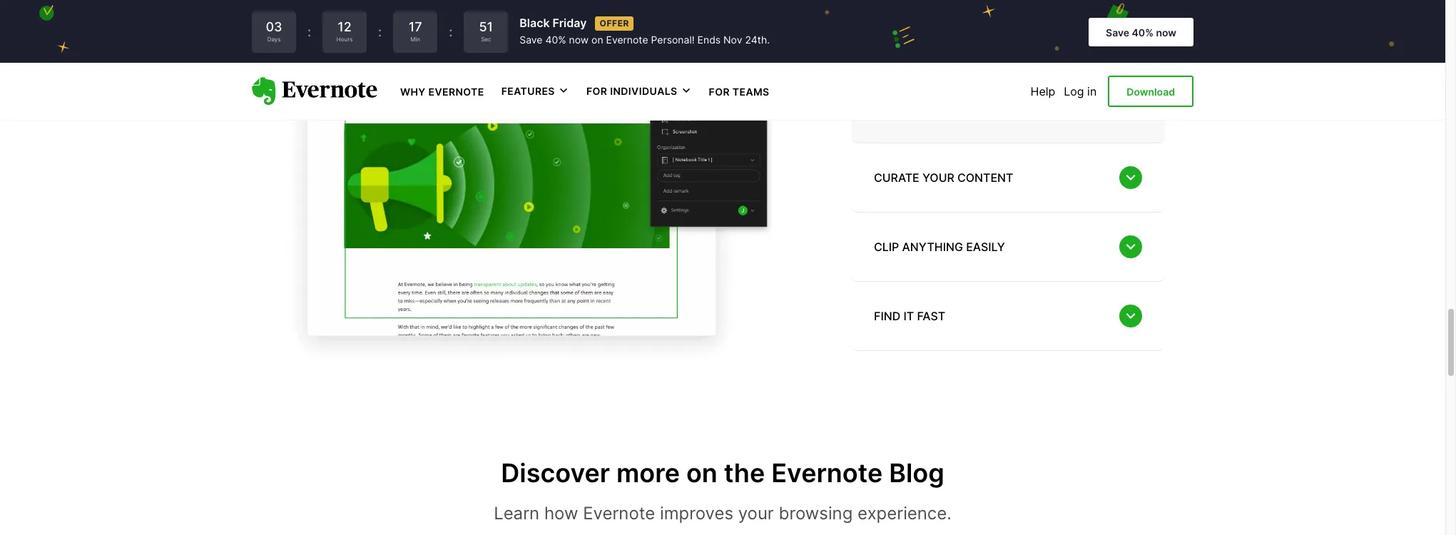 Task type: locate. For each thing, give the bounding box(es) containing it.
log in link
[[1064, 84, 1097, 98]]

1 horizontal spatial with
[[1087, 56, 1113, 71]]

0 vertical spatial web
[[935, 9, 960, 23]]

for inside button
[[587, 85, 608, 97]]

1 vertical spatial web
[[1003, 38, 1028, 53]]

0 horizontal spatial save
[[520, 34, 543, 46]]

your
[[1059, 38, 1085, 53], [874, 74, 901, 89], [923, 170, 955, 184], [738, 503, 774, 524]]

for left teams
[[709, 86, 730, 98]]

0 horizontal spatial for
[[587, 85, 608, 97]]

: left 17 min on the top left of the page
[[378, 24, 382, 39]]

major
[[992, 92, 1026, 107]]

evernote right why
[[429, 86, 484, 98]]

: right 17 min on the top left of the page
[[449, 24, 453, 39]]

best
[[933, 38, 960, 53]]

help link
[[1031, 84, 1056, 98]]

40% for save 40% now
[[1132, 26, 1154, 38]]

0 horizontal spatial web
[[935, 9, 960, 23]]

12
[[338, 19, 352, 34]]

for left individuals
[[587, 85, 608, 97]]

save 40% now
[[1106, 26, 1177, 38]]

with left "all"
[[945, 92, 971, 107]]

compatible
[[874, 92, 942, 107]]

bring
[[874, 38, 906, 53]]

0 horizontal spatial on
[[592, 34, 604, 46]]

web up the best
[[935, 9, 960, 23]]

discover
[[501, 458, 610, 489]]

40% up the download link
[[1132, 26, 1154, 38]]

web
[[915, 56, 942, 71]]

1 horizontal spatial on
[[687, 458, 718, 489]]

1 horizontal spatial web
[[1003, 38, 1028, 53]]

40%
[[1132, 26, 1154, 38], [546, 34, 566, 46]]

on down offer
[[592, 34, 604, 46]]

why evernote
[[400, 86, 484, 98]]

for teams
[[709, 86, 770, 98]]

2 horizontal spatial :
[[449, 24, 453, 39]]

web up fully
[[1003, 38, 1028, 53]]

for individuals
[[587, 85, 678, 97]]

features button
[[502, 84, 569, 98]]

for
[[587, 85, 608, 97], [709, 86, 730, 98]]

evernote inside bring the best of the web into your notes. web clipper fully integrates with your evernote account and is compatible with all major browsers.
[[905, 74, 959, 89]]

your down notes.
[[874, 74, 901, 89]]

blog
[[889, 458, 945, 489]]

evernote
[[606, 34, 648, 46], [905, 74, 959, 89], [429, 86, 484, 98], [772, 458, 883, 489], [583, 503, 655, 524]]

web
[[935, 9, 960, 23], [1003, 38, 1028, 53]]

sec
[[481, 36, 491, 43]]

evernote down web
[[905, 74, 959, 89]]

days
[[267, 36, 281, 43]]

evernote logo image
[[252, 77, 378, 106]]

save up the download link
[[1106, 26, 1130, 38]]

ends
[[698, 34, 721, 46]]

for for for teams
[[709, 86, 730, 98]]

on
[[592, 34, 604, 46], [687, 458, 718, 489]]

black
[[520, 16, 550, 30]]

1 horizontal spatial now
[[1156, 26, 1177, 38]]

now for save 40% now
[[1156, 26, 1177, 38]]

:
[[308, 24, 311, 39], [378, 24, 382, 39], [449, 24, 453, 39]]

1 horizontal spatial 40%
[[1132, 26, 1154, 38]]

save down black
[[520, 34, 543, 46]]

your down discover more on the evernote blog
[[738, 503, 774, 524]]

log in
[[1064, 84, 1097, 98]]

save 40% now on evernote personal! ends nov 24th.
[[520, 34, 770, 46]]

40% down black friday
[[546, 34, 566, 46]]

download
[[1127, 85, 1175, 98]]

account
[[962, 74, 1011, 89]]

why
[[400, 86, 426, 98]]

tame
[[874, 9, 906, 23]]

all
[[975, 92, 988, 107]]

0 vertical spatial with
[[1087, 56, 1113, 71]]

offer
[[600, 18, 630, 28]]

now down friday
[[569, 34, 589, 46]]

the right tame
[[909, 9, 932, 23]]

with up the in
[[1087, 56, 1113, 71]]

1 horizontal spatial for
[[709, 86, 730, 98]]

fast
[[917, 309, 946, 323]]

51
[[479, 19, 493, 34]]

0 vertical spatial on
[[592, 34, 604, 46]]

why evernote link
[[400, 84, 484, 98]]

1 vertical spatial on
[[687, 458, 718, 489]]

log
[[1064, 84, 1085, 98]]

teams
[[733, 86, 770, 98]]

1 horizontal spatial :
[[378, 24, 382, 39]]

2 : from the left
[[378, 24, 382, 39]]

discover more on the evernote blog
[[501, 458, 945, 489]]

: left 12 hours at the left of page
[[308, 24, 311, 39]]

download link
[[1109, 76, 1194, 107]]

0 horizontal spatial 40%
[[546, 34, 566, 46]]

the
[[909, 9, 932, 23], [909, 38, 929, 53], [979, 38, 999, 53], [724, 458, 765, 489]]

0 horizontal spatial :
[[308, 24, 311, 39]]

1 vertical spatial with
[[945, 92, 971, 107]]

03
[[266, 19, 282, 34]]

evernote down more
[[583, 503, 655, 524]]

0 horizontal spatial now
[[569, 34, 589, 46]]

more
[[617, 458, 680, 489]]

for teams link
[[709, 84, 770, 98]]

now
[[1156, 26, 1177, 38], [569, 34, 589, 46]]

evernote up browsing in the bottom of the page
[[772, 458, 883, 489]]

1 horizontal spatial save
[[1106, 26, 1130, 38]]

into
[[1032, 38, 1055, 53]]

03 days
[[266, 19, 282, 43]]

with
[[1087, 56, 1113, 71], [945, 92, 971, 107]]

now up the download link
[[1156, 26, 1177, 38]]

learn
[[494, 503, 540, 524]]

save
[[1106, 26, 1130, 38], [520, 34, 543, 46]]

on up improves
[[687, 458, 718, 489]]



Task type: vqa. For each thing, say whether or not it's contained in the screenshot.
Strategies
no



Task type: describe. For each thing, give the bounding box(es) containing it.
save for save 40% now on evernote personal! ends nov 24th.
[[520, 34, 543, 46]]

web inside bring the best of the web into your notes. web clipper fully integrates with your evernote account and is compatible with all major browsers.
[[1003, 38, 1028, 53]]

1 : from the left
[[308, 24, 311, 39]]

the up learn how evernote improves your browsing experience.
[[724, 458, 765, 489]]

web capture evernote webclipper image
[[252, 0, 823, 366]]

bring the best of the web into your notes. web clipper fully integrates with your evernote account and is compatible with all major browsers.
[[874, 38, 1113, 107]]

min
[[411, 36, 420, 43]]

notes.
[[874, 56, 912, 71]]

it
[[904, 309, 914, 323]]

anything
[[903, 239, 963, 254]]

improves
[[660, 503, 734, 524]]

is
[[1041, 74, 1051, 89]]

friday
[[553, 16, 587, 30]]

learn how evernote improves your browsing experience.
[[494, 503, 952, 524]]

save for save 40% now
[[1106, 26, 1130, 38]]

curate your content
[[874, 170, 1014, 184]]

browsers.
[[1029, 92, 1089, 107]]

easily
[[966, 239, 1005, 254]]

find it fast
[[874, 309, 946, 323]]

nov
[[724, 34, 743, 46]]

your up integrates
[[1059, 38, 1085, 53]]

your right curate
[[923, 170, 955, 184]]

40% for save 40% now on evernote personal! ends nov 24th.
[[546, 34, 566, 46]]

hours
[[337, 36, 353, 43]]

how
[[544, 503, 578, 524]]

individuals
[[610, 85, 678, 97]]

clipper
[[946, 56, 989, 71]]

3 : from the left
[[449, 24, 453, 39]]

for individuals button
[[587, 84, 692, 98]]

help
[[1031, 84, 1056, 98]]

evernote down offer
[[606, 34, 648, 46]]

for for for individuals
[[587, 85, 608, 97]]

find
[[874, 309, 901, 323]]

the up web
[[909, 38, 929, 53]]

12 hours
[[337, 19, 353, 43]]

17
[[409, 19, 422, 34]]

personal!
[[651, 34, 695, 46]]

tame the web
[[874, 9, 960, 23]]

and
[[1015, 74, 1038, 89]]

the right of
[[979, 38, 999, 53]]

of
[[963, 38, 976, 53]]

content
[[958, 170, 1014, 184]]

features
[[502, 85, 555, 97]]

now for save 40% now on evernote personal! ends nov 24th.
[[569, 34, 589, 46]]

fully
[[993, 56, 1018, 71]]

17 min
[[409, 19, 422, 43]]

experience.
[[858, 503, 952, 524]]

clip
[[874, 239, 900, 254]]

integrates
[[1022, 56, 1083, 71]]

curate
[[874, 170, 920, 184]]

black friday
[[520, 16, 587, 30]]

0 horizontal spatial with
[[945, 92, 971, 107]]

24th.
[[745, 34, 770, 46]]

save 40% now link
[[1089, 18, 1194, 47]]

browsing
[[779, 503, 853, 524]]

51 sec
[[479, 19, 493, 43]]

clip anything easily
[[874, 239, 1005, 254]]

in
[[1088, 84, 1097, 98]]



